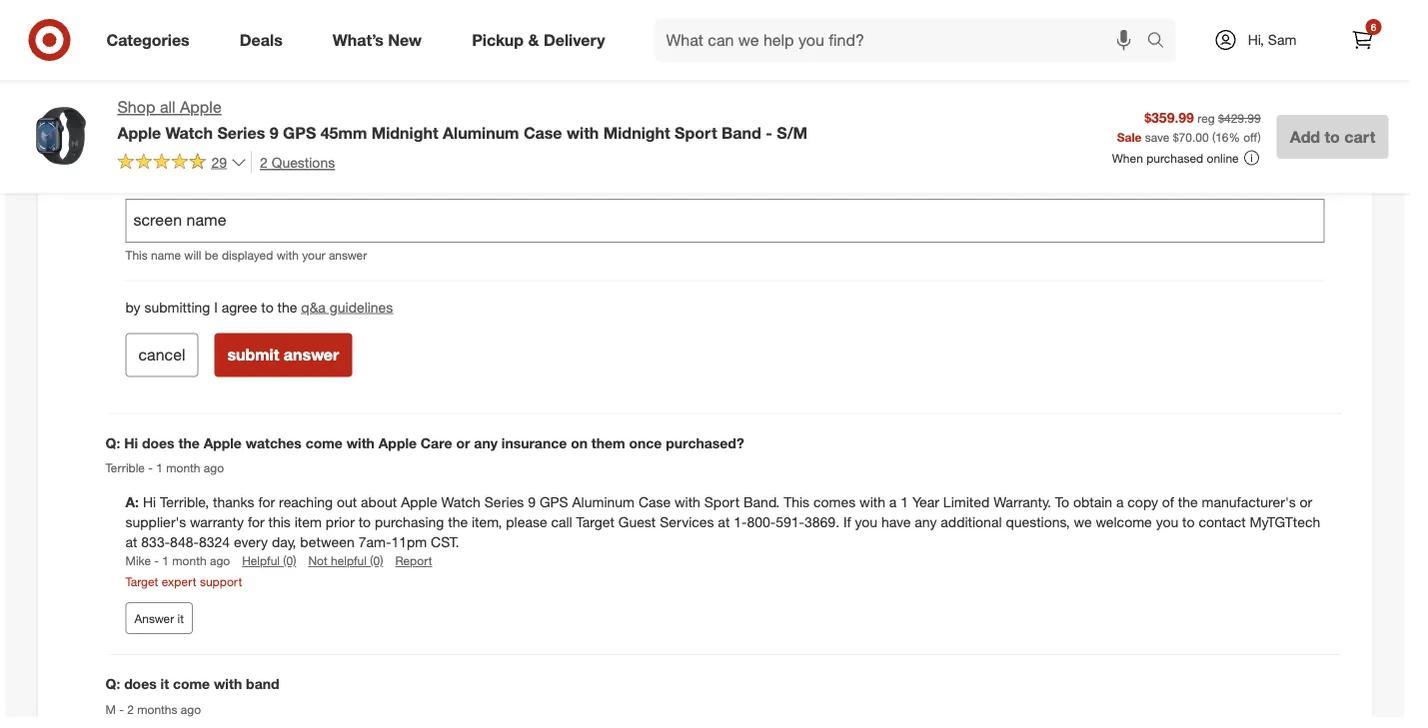 Task type: describe. For each thing, give the bounding box(es) containing it.
every
[[234, 534, 268, 551]]

a:
[[125, 494, 143, 511]]

$359.99 reg $429.99 sale save $ 70.00 ( 16 % off )
[[1117, 108, 1261, 144]]

report button
[[395, 553, 432, 570]]

the up cst.
[[448, 514, 468, 531]]

8324
[[199, 534, 230, 551]]

gps inside hi terrible, thanks for reaching out about apple watch series 9 gps aluminum case with sport band.    this comes with a 1 year limited warranty. to obtain a copy of the manufacturer's or supplier's warranty for this item prior to purchasing the item, please call target guest services at 1-800-591-3869.    if you have any additional questions, we welcome you to contact mytgttech at 833-848-8324 every day, between 7am-11pm cst.
[[540, 494, 568, 511]]

q&a guidelines button
[[301, 297, 393, 317]]

or inside the q: hi does the apple watches come with apple care or any insurance on them once purchased? terrible - 1 month ago
[[456, 434, 470, 452]]

q: for does
[[105, 676, 120, 693]]

to up 7am-
[[359, 514, 371, 531]]

call
[[551, 514, 572, 531]]

591-
[[776, 514, 805, 531]]

848-
[[170, 534, 199, 551]]

2 vertical spatial 1
[[162, 554, 169, 569]]

)
[[1258, 129, 1261, 144]]

1 vertical spatial answer
[[329, 248, 367, 263]]

16
[[1216, 129, 1229, 144]]

purchased?
[[666, 434, 744, 452]]

- inside the q: hi does the apple watches come with apple care or any insurance on them once purchased? terrible - 1 month ago
[[148, 461, 153, 476]]

1 inside hi terrible, thanks for reaching out about apple watch series 9 gps aluminum case with sport band.    this comes with a 1 year limited warranty. to obtain a copy of the manufacturer's or supplier's warranty for this item prior to purchasing the item, please call target guest services at 1-800-591-3869.    if you have any additional questions, we welcome you to contact mytgttech at 833-848-8324 every day, between 7am-11pm cst.
[[901, 494, 909, 511]]

mike
[[125, 554, 151, 569]]

terrible,
[[160, 494, 209, 511]]

deals link
[[223, 18, 308, 62]]

it inside q: does it come with band m - 2 months ago
[[161, 676, 169, 693]]

1 vertical spatial ago
[[210, 554, 230, 569]]

all
[[160, 97, 175, 117]]

item
[[295, 514, 322, 531]]

q: hi does the apple watches come with apple care or any insurance on them once purchased? terrible - 1 month ago
[[105, 434, 744, 476]]

search button
[[1138, 18, 1186, 66]]

pickup
[[472, 30, 524, 50]]

categories link
[[89, 18, 215, 62]]

to inside button
[[1325, 127, 1340, 146]]

name
[[151, 248, 181, 263]]

answer it button
[[125, 603, 193, 635]]

care
[[421, 434, 452, 452]]

does inside q: does it come with band m - 2 months ago
[[124, 676, 157, 693]]

aluminum inside the shop all apple apple watch series 9 gps 45mm midnight aluminum case with midnight sport band - s/m
[[443, 123, 519, 142]]

cancel
[[138, 345, 185, 365]]

purchasing
[[375, 514, 444, 531]]

add to cart button
[[1277, 115, 1389, 159]]

hi inside hi terrible, thanks for reaching out about apple watch series 9 gps aluminum case with sport band.    this comes with a 1 year limited warranty. to obtain a copy of the manufacturer's or supplier's warranty for this item prior to purchasing the item, please call target guest services at 1-800-591-3869.    if you have any additional questions, we welcome you to contact mytgttech at 833-848-8324 every day, between 7am-11pm cst.
[[143, 494, 156, 511]]

i
[[214, 298, 218, 316]]

$
[[1173, 129, 1179, 144]]

thanks
[[213, 494, 255, 511]]

q: for hi
[[105, 434, 120, 452]]

answer it
[[134, 611, 184, 626]]

$429.99
[[1219, 110, 1261, 125]]

1-
[[734, 514, 747, 531]]

with inside the shop all apple apple watch series 9 gps 45mm midnight aluminum case with midnight sport band - s/m
[[567, 123, 599, 142]]

1 vertical spatial month
[[172, 554, 207, 569]]

45mm
[[321, 123, 367, 142]]

be
[[205, 248, 218, 263]]

29
[[211, 153, 227, 171]]

0 horizontal spatial your
[[125, 11, 165, 34]]

them
[[592, 434, 625, 452]]

mytgttech
[[1250, 514, 1321, 531]]

2 questions
[[260, 153, 335, 171]]

ago inside the q: hi does the apple watches come with apple care or any insurance on them once purchased? terrible - 1 month ago
[[204, 461, 224, 476]]

this inside hi terrible, thanks for reaching out about apple watch series 9 gps aluminum case with sport band.    this comes with a 1 year limited warranty. to obtain a copy of the manufacturer's or supplier's warranty for this item prior to purchasing the item, please call target guest services at 1-800-591-3869.    if you have any additional questions, we welcome you to contact mytgttech at 833-848-8324 every day, between 7am-11pm cst.
[[784, 494, 810, 511]]

ago inside q: does it come with band m - 2 months ago
[[181, 702, 201, 717]]

submit
[[227, 345, 279, 365]]

watch inside the shop all apple apple watch series 9 gps 45mm midnight aluminum case with midnight sport band - s/m
[[166, 123, 213, 142]]

sport inside the shop all apple apple watch series 9 gps 45mm midnight aluminum case with midnight sport band - s/m
[[675, 123, 717, 142]]

hi terrible, thanks for reaching out about apple watch series 9 gps aluminum case with sport band.    this comes with a 1 year limited warranty. to obtain a copy of the manufacturer's or supplier's warranty for this item prior to purchasing the item, please call target guest services at 1-800-591-3869.    if you have any additional questions, we welcome you to contact mytgttech at 833-848-8324 every day, between 7am-11pm cst.
[[125, 494, 1321, 551]]

will
[[184, 248, 201, 263]]

1 a from the left
[[890, 494, 897, 511]]

limited
[[944, 494, 990, 511]]

6
[[1371, 20, 1377, 33]]

not helpful  (0)
[[308, 554, 383, 569]]

29 link
[[117, 151, 247, 175]]

any inside the q: hi does the apple watches come with apple care or any insurance on them once purchased? terrible - 1 month ago
[[474, 434, 498, 452]]

search
[[1138, 32, 1186, 52]]

purchased
[[1147, 150, 1204, 165]]

the right the of
[[1178, 494, 1198, 511]]

series inside the shop all apple apple watch series 9 gps 45mm midnight aluminum case with midnight sport band - s/m
[[217, 123, 265, 142]]

6 link
[[1341, 18, 1385, 62]]

apple down shop
[[117, 123, 161, 142]]

1 inside the q: hi does the apple watches come with apple care or any insurance on them once purchased? terrible - 1 month ago
[[156, 461, 163, 476]]

come inside the q: hi does the apple watches come with apple care or any insurance on them once purchased? terrible - 1 month ago
[[306, 434, 343, 452]]

any inside hi terrible, thanks for reaching out about apple watch series 9 gps aluminum case with sport band.    this comes with a 1 year limited warranty. to obtain a copy of the manufacturer's or supplier's warranty for this item prior to purchasing the item, please call target guest services at 1-800-591-3869.    if you have any additional questions, we welcome you to contact mytgttech at 833-848-8324 every day, between 7am-11pm cst.
[[915, 514, 937, 531]]

answer for your answer
[[171, 11, 237, 34]]

month inside the q: hi does the apple watches come with apple care or any insurance on them once purchased? terrible - 1 month ago
[[166, 461, 200, 476]]

image of apple watch series 9 gps 45mm midnight aluminum case with midnight sport band - s/m image
[[21, 96, 101, 176]]

not helpful  (0) button
[[308, 553, 383, 570]]

day,
[[272, 534, 296, 551]]

sale
[[1117, 129, 1142, 144]]

to right agree
[[261, 298, 274, 316]]

contact
[[1199, 514, 1246, 531]]

1 vertical spatial at
[[125, 534, 137, 551]]

q&a
[[301, 298, 326, 316]]

it inside button
[[177, 611, 184, 626]]

by
[[125, 298, 140, 316]]

(
[[1212, 129, 1216, 144]]

submit answer
[[227, 345, 339, 365]]

sam
[[1268, 31, 1297, 48]]

services
[[660, 514, 714, 531]]

cart
[[1345, 127, 1376, 146]]

please
[[506, 514, 547, 531]]



Task type: vqa. For each thing, say whether or not it's contained in the screenshot.
ago to the middle
yes



Task type: locate. For each thing, give the bounding box(es) containing it.
0 vertical spatial q:
[[105, 434, 120, 452]]

0 vertical spatial month
[[166, 461, 200, 476]]

displayed
[[222, 248, 273, 263]]

1 vertical spatial case
[[639, 494, 671, 511]]

1 (0) from the left
[[283, 554, 296, 569]]

or right care
[[456, 434, 470, 452]]

2 vertical spatial answer
[[284, 345, 339, 365]]

your up shop
[[125, 11, 165, 34]]

0 horizontal spatial or
[[456, 434, 470, 452]]

0 vertical spatial gps
[[283, 123, 316, 142]]

for up "this" at the bottom of page
[[258, 494, 275, 511]]

pickup & delivery link
[[455, 18, 630, 62]]

0 vertical spatial 2
[[260, 153, 268, 171]]

- inside the shop all apple apple watch series 9 gps 45mm midnight aluminum case with midnight sport band - s/m
[[766, 123, 773, 142]]

1 horizontal spatial target
[[576, 514, 615, 531]]

- right m
[[119, 702, 124, 717]]

with up out
[[346, 434, 375, 452]]

guest
[[619, 514, 656, 531]]

for
[[258, 494, 275, 511], [248, 514, 265, 531]]

9 inside the shop all apple apple watch series 9 gps 45mm midnight aluminum case with midnight sport band - s/m
[[270, 123, 279, 142]]

a up have
[[890, 494, 897, 511]]

band
[[246, 676, 280, 693]]

sport left band
[[675, 123, 717, 142]]

by submitting i agree to the q&a guidelines
[[125, 298, 393, 316]]

month
[[166, 461, 200, 476], [172, 554, 207, 569]]

apple right all
[[180, 97, 222, 117]]

submitting
[[144, 298, 210, 316]]

What can we help you find? suggestions appear below search field
[[654, 18, 1152, 62]]

0 vertical spatial case
[[524, 123, 562, 142]]

a up welcome
[[1117, 494, 1124, 511]]

hi up supplier's at the bottom
[[143, 494, 156, 511]]

series inside hi terrible, thanks for reaching out about apple watch series 9 gps aluminum case with sport band.    this comes with a 1 year limited warranty. to obtain a copy of the manufacturer's or supplier's warranty for this item prior to purchasing the item, please call target guest services at 1-800-591-3869.    if you have any additional questions, we welcome you to contact mytgttech at 833-848-8324 every day, between 7am-11pm cst.
[[485, 494, 524, 511]]

additional
[[941, 514, 1002, 531]]

1 midnight from the left
[[372, 123, 438, 142]]

it right answer
[[177, 611, 184, 626]]

aluminum up guest
[[572, 494, 635, 511]]

welcome
[[1096, 514, 1152, 531]]

0 horizontal spatial you
[[855, 514, 878, 531]]

warranty.
[[994, 494, 1051, 511]]

what's
[[333, 30, 384, 50]]

with right displayed
[[277, 248, 299, 263]]

you down the of
[[1156, 514, 1179, 531]]

what's new
[[333, 30, 422, 50]]

q: inside the q: hi does the apple watches come with apple care or any insurance on them once purchased? terrible - 1 month ago
[[105, 434, 120, 452]]

2 (0) from the left
[[370, 554, 383, 569]]

the inside the q: hi does the apple watches come with apple care or any insurance on them once purchased? terrible - 1 month ago
[[178, 434, 200, 452]]

aluminum inside hi terrible, thanks for reaching out about apple watch series 9 gps aluminum case with sport band.    this comes with a 1 year limited warranty. to obtain a copy of the manufacturer's or supplier's warranty for this item prior to purchasing the item, please call target guest services at 1-800-591-3869.    if you have any additional questions, we welcome you to contact mytgttech at 833-848-8324 every day, between 7am-11pm cst.
[[572, 494, 635, 511]]

0 horizontal spatial gps
[[283, 123, 316, 142]]

with inside q: does it come with band m - 2 months ago
[[214, 676, 242, 693]]

800-
[[747, 514, 776, 531]]

answer down q&a
[[284, 345, 339, 365]]

we
[[1074, 514, 1092, 531]]

case
[[524, 123, 562, 142], [639, 494, 671, 511]]

target right call
[[576, 514, 615, 531]]

series up item,
[[485, 494, 524, 511]]

0 horizontal spatial any
[[474, 434, 498, 452]]

sport up 1-
[[705, 494, 740, 511]]

1 vertical spatial hi
[[143, 494, 156, 511]]

1 horizontal spatial 9
[[528, 494, 536, 511]]

to
[[1055, 494, 1070, 511]]

or inside hi terrible, thanks for reaching out about apple watch series 9 gps aluminum case with sport band.    this comes with a 1 year limited warranty. to obtain a copy of the manufacturer's or supplier's warranty for this item prior to purchasing the item, please call target guest services at 1-800-591-3869.    if you have any additional questions, we welcome you to contact mytgttech at 833-848-8324 every day, between 7am-11pm cst.
[[1300, 494, 1313, 511]]

0 vertical spatial come
[[306, 434, 343, 452]]

$359.99
[[1145, 108, 1194, 126]]

gps up 2 questions
[[283, 123, 316, 142]]

0 horizontal spatial case
[[524, 123, 562, 142]]

at left 1-
[[718, 514, 730, 531]]

0 horizontal spatial this
[[125, 248, 148, 263]]

9 up please
[[528, 494, 536, 511]]

come inside q: does it come with band m - 2 months ago
[[173, 676, 210, 693]]

hi up terrible
[[124, 434, 138, 452]]

1 vertical spatial this
[[784, 494, 810, 511]]

1 q: from the top
[[105, 434, 120, 452]]

1 down 833-
[[162, 554, 169, 569]]

sport inside hi terrible, thanks for reaching out about apple watch series 9 gps aluminum case with sport band.    this comes with a 1 year limited warranty. to obtain a copy of the manufacturer's or supplier's warranty for this item prior to purchasing the item, please call target guest services at 1-800-591-3869.    if you have any additional questions, we welcome you to contact mytgttech at 833-848-8324 every day, between 7am-11pm cst.
[[705, 494, 740, 511]]

target expert support
[[125, 575, 242, 590]]

1 horizontal spatial this
[[784, 494, 810, 511]]

insurance
[[502, 434, 567, 452]]

0 horizontal spatial target
[[125, 575, 158, 590]]

warranty
[[190, 514, 244, 531]]

not
[[308, 554, 328, 569]]

save
[[1145, 129, 1170, 144]]

0 horizontal spatial (0)
[[283, 554, 296, 569]]

-
[[766, 123, 773, 142], [148, 461, 153, 476], [154, 554, 159, 569], [119, 702, 124, 717]]

watch up item,
[[441, 494, 481, 511]]

q: up m
[[105, 676, 120, 693]]

questions
[[272, 153, 335, 171]]

out
[[337, 494, 357, 511]]

0 vertical spatial any
[[474, 434, 498, 452]]

1 horizontal spatial at
[[718, 514, 730, 531]]

1 horizontal spatial gps
[[540, 494, 568, 511]]

does up 'months'
[[124, 676, 157, 693]]

(0) inside button
[[370, 554, 383, 569]]

0 vertical spatial it
[[177, 611, 184, 626]]

0 vertical spatial target
[[576, 514, 615, 531]]

ago down 8324
[[210, 554, 230, 569]]

1 vertical spatial any
[[915, 514, 937, 531]]

- right terrible
[[148, 461, 153, 476]]

q: up terrible
[[105, 434, 120, 452]]

answer
[[134, 611, 174, 626]]

gps up call
[[540, 494, 568, 511]]

1 vertical spatial come
[[173, 676, 210, 693]]

any down year
[[915, 514, 937, 531]]

1 right terrible
[[156, 461, 163, 476]]

at up mike
[[125, 534, 137, 551]]

1 vertical spatial 1
[[901, 494, 909, 511]]

come right "watches" at the bottom left
[[306, 434, 343, 452]]

1 horizontal spatial hi
[[143, 494, 156, 511]]

0 vertical spatial 9
[[270, 123, 279, 142]]

the left q&a
[[277, 298, 297, 316]]

target down mike
[[125, 575, 158, 590]]

to left contact
[[1183, 514, 1195, 531]]

1 vertical spatial sport
[[705, 494, 740, 511]]

online
[[1207, 150, 1239, 165]]

does up terrible
[[142, 434, 175, 452]]

2 right m
[[127, 702, 134, 717]]

0 vertical spatial series
[[217, 123, 265, 142]]

apple inside hi terrible, thanks for reaching out about apple watch series 9 gps aluminum case with sport band.    this comes with a 1 year limited warranty. to obtain a copy of the manufacturer's or supplier's warranty for this item prior to purchasing the item, please call target guest services at 1-800-591-3869.    if you have any additional questions, we welcome you to contact mytgttech at 833-848-8324 every day, between 7am-11pm cst.
[[401, 494, 437, 511]]

of
[[1162, 494, 1174, 511]]

1 vertical spatial series
[[485, 494, 524, 511]]

1 horizontal spatial your
[[302, 248, 325, 263]]

q: inside q: does it come with band m - 2 months ago
[[105, 676, 120, 693]]

on
[[571, 434, 588, 452]]

watch inside hi terrible, thanks for reaching out about apple watch series 9 gps aluminum case with sport band.    this comes with a 1 year limited warranty. to obtain a copy of the manufacturer's or supplier's warranty for this item prior to purchasing the item, please call target guest services at 1-800-591-3869.    if you have any additional questions, we welcome you to contact mytgttech at 833-848-8324 every day, between 7am-11pm cst.
[[441, 494, 481, 511]]

you
[[855, 514, 878, 531], [1156, 514, 1179, 531]]

aluminum down pickup
[[443, 123, 519, 142]]

hi, sam
[[1248, 31, 1297, 48]]

supplier's
[[125, 514, 186, 531]]

9 inside hi terrible, thanks for reaching out about apple watch series 9 gps aluminum case with sport band.    this comes with a 1 year limited warranty. to obtain a copy of the manufacturer's or supplier's warranty for this item prior to purchasing the item, please call target guest services at 1-800-591-3869.    if you have any additional questions, we welcome you to contact mytgttech at 833-848-8324 every day, between 7am-11pm cst.
[[528, 494, 536, 511]]

- inside q: does it come with band m - 2 months ago
[[119, 702, 124, 717]]

0 horizontal spatial watch
[[166, 123, 213, 142]]

1 horizontal spatial come
[[306, 434, 343, 452]]

0 vertical spatial at
[[718, 514, 730, 531]]

series up 29
[[217, 123, 265, 142]]

this name will be displayed with your answer
[[125, 248, 367, 263]]

manufacturer's
[[1202, 494, 1296, 511]]

2 vertical spatial ago
[[181, 702, 201, 717]]

0 horizontal spatial a
[[890, 494, 897, 511]]

9 up 2 questions link
[[270, 123, 279, 142]]

if
[[844, 514, 851, 531]]

cancel button
[[125, 333, 198, 377]]

0 horizontal spatial 9
[[270, 123, 279, 142]]

or up mytgttech
[[1300, 494, 1313, 511]]

%
[[1229, 129, 1240, 144]]

does inside the q: hi does the apple watches come with apple care or any insurance on them once purchased? terrible - 1 month ago
[[142, 434, 175, 452]]

1 vertical spatial 2
[[127, 702, 134, 717]]

answer inside button
[[284, 345, 339, 365]]

1 vertical spatial does
[[124, 676, 157, 693]]

1 horizontal spatial or
[[1300, 494, 1313, 511]]

questions,
[[1006, 514, 1070, 531]]

target inside hi terrible, thanks for reaching out about apple watch series 9 gps aluminum case with sport band.    this comes with a 1 year limited warranty. to obtain a copy of the manufacturer's or supplier's warranty for this item prior to purchasing the item, please call target guest services at 1-800-591-3869.    if you have any additional questions, we welcome you to contact mytgttech at 833-848-8324 every day, between 7am-11pm cst.
[[576, 514, 615, 531]]

0 horizontal spatial hi
[[124, 434, 138, 452]]

0 vertical spatial or
[[456, 434, 470, 452]]

case up guest
[[639, 494, 671, 511]]

1 vertical spatial 9
[[528, 494, 536, 511]]

months
[[137, 702, 177, 717]]

1 horizontal spatial case
[[639, 494, 671, 511]]

obtain
[[1073, 494, 1113, 511]]

with up services
[[675, 494, 701, 511]]

sport
[[675, 123, 717, 142], [705, 494, 740, 511]]

0 horizontal spatial series
[[217, 123, 265, 142]]

answer left deals
[[171, 11, 237, 34]]

833-
[[141, 534, 170, 551]]

apple left care
[[379, 434, 417, 452]]

any
[[474, 434, 498, 452], [915, 514, 937, 531]]

watch
[[166, 123, 213, 142], [441, 494, 481, 511]]

- left s/m
[[766, 123, 773, 142]]

or
[[456, 434, 470, 452], [1300, 494, 1313, 511]]

helpful  (0) button
[[242, 553, 296, 570]]

you right if
[[855, 514, 878, 531]]

1 vertical spatial your
[[302, 248, 325, 263]]

month up terrible,
[[166, 461, 200, 476]]

come up 'months'
[[173, 676, 210, 693]]

1 vertical spatial q:
[[105, 676, 120, 693]]

0 vertical spatial your
[[125, 11, 165, 34]]

IDK actually idk. why urs asking me text field
[[125, 47, 1325, 183]]

with inside the q: hi does the apple watches come with apple care or any insurance on them once purchased? terrible - 1 month ago
[[346, 434, 375, 452]]

1 vertical spatial for
[[248, 514, 265, 531]]

terrible
[[105, 461, 145, 476]]

0 vertical spatial for
[[258, 494, 275, 511]]

it up 'months'
[[161, 676, 169, 693]]

for up every
[[248, 514, 265, 531]]

0 vertical spatial does
[[142, 434, 175, 452]]

1 horizontal spatial you
[[1156, 514, 1179, 531]]

hi,
[[1248, 31, 1264, 48]]

1 vertical spatial it
[[161, 676, 169, 693]]

gps
[[283, 123, 316, 142], [540, 494, 568, 511]]

report
[[395, 554, 432, 569]]

70.00
[[1179, 129, 1209, 144]]

mike - 1 month ago
[[125, 554, 230, 569]]

item,
[[472, 514, 502, 531]]

1 horizontal spatial a
[[1117, 494, 1124, 511]]

1 horizontal spatial midnight
[[603, 123, 670, 142]]

2 q: from the top
[[105, 676, 120, 693]]

the up terrible,
[[178, 434, 200, 452]]

comes
[[814, 494, 856, 511]]

submit answer button
[[214, 333, 352, 377]]

when purchased online
[[1112, 150, 1239, 165]]

(0) inside button
[[283, 554, 296, 569]]

this
[[125, 248, 148, 263], [784, 494, 810, 511]]

2 you from the left
[[1156, 514, 1179, 531]]

pickup & delivery
[[472, 30, 605, 50]]

1 horizontal spatial (0)
[[370, 554, 383, 569]]

7am-
[[359, 534, 391, 551]]

answer up q&a guidelines button
[[329, 248, 367, 263]]

helpful
[[331, 554, 367, 569]]

series
[[217, 123, 265, 142], [485, 494, 524, 511]]

2 a from the left
[[1117, 494, 1124, 511]]

add to cart
[[1290, 127, 1376, 146]]

m
[[105, 702, 116, 717]]

answer
[[171, 11, 237, 34], [329, 248, 367, 263], [284, 345, 339, 365]]

1 horizontal spatial 2
[[260, 153, 268, 171]]

cst.
[[431, 534, 460, 551]]

0 vertical spatial hi
[[124, 434, 138, 452]]

1 vertical spatial gps
[[540, 494, 568, 511]]

1 vertical spatial or
[[1300, 494, 1313, 511]]

2 left questions
[[260, 153, 268, 171]]

answer for submit answer
[[284, 345, 339, 365]]

0 vertical spatial this
[[125, 248, 148, 263]]

it
[[177, 611, 184, 626], [161, 676, 169, 693]]

once
[[629, 434, 662, 452]]

apple left "watches" at the bottom left
[[204, 434, 242, 452]]

aluminum
[[443, 123, 519, 142], [572, 494, 635, 511]]

0 vertical spatial aluminum
[[443, 123, 519, 142]]

0 vertical spatial sport
[[675, 123, 717, 142]]

0 vertical spatial ago
[[204, 461, 224, 476]]

your up q&a
[[302, 248, 325, 263]]

copy
[[1128, 494, 1158, 511]]

ago right 'months'
[[181, 702, 201, 717]]

new
[[388, 30, 422, 50]]

0 vertical spatial watch
[[166, 123, 213, 142]]

0 horizontal spatial 2
[[127, 702, 134, 717]]

0 horizontal spatial at
[[125, 534, 137, 551]]

1 vertical spatial target
[[125, 575, 158, 590]]

2 midnight from the left
[[603, 123, 670, 142]]

to right add
[[1325, 127, 1340, 146]]

your answer
[[125, 11, 237, 34]]

2 inside q: does it come with band m - 2 months ago
[[127, 702, 134, 717]]

(0) down day, on the bottom left of the page
[[283, 554, 296, 569]]

watch up 29 link at the left
[[166, 123, 213, 142]]

with down "delivery"
[[567, 123, 599, 142]]

case inside hi terrible, thanks for reaching out about apple watch series 9 gps aluminum case with sport band.    this comes with a 1 year limited warranty. to obtain a copy of the manufacturer's or supplier's warranty for this item prior to purchasing the item, please call target guest services at 1-800-591-3869.    if you have any additional questions, we welcome you to contact mytgttech at 833-848-8324 every day, between 7am-11pm cst.
[[639, 494, 671, 511]]

with up have
[[860, 494, 886, 511]]

(0) down 7am-
[[370, 554, 383, 569]]

when
[[1112, 150, 1143, 165]]

this left the name
[[125, 248, 148, 263]]

with left band
[[214, 676, 242, 693]]

2
[[260, 153, 268, 171], [127, 702, 134, 717]]

hi
[[124, 434, 138, 452], [143, 494, 156, 511]]

ago
[[204, 461, 224, 476], [210, 554, 230, 569], [181, 702, 201, 717]]

1 horizontal spatial watch
[[441, 494, 481, 511]]

0 vertical spatial 1
[[156, 461, 163, 476]]

band
[[722, 123, 762, 142]]

guidelines
[[330, 298, 393, 316]]

0 horizontal spatial midnight
[[372, 123, 438, 142]]

any left the "insurance"
[[474, 434, 498, 452]]

1 horizontal spatial series
[[485, 494, 524, 511]]

0 vertical spatial answer
[[171, 11, 237, 34]]

deals
[[240, 30, 283, 50]]

case down pickup & delivery link
[[524, 123, 562, 142]]

1
[[156, 461, 163, 476], [901, 494, 909, 511], [162, 554, 169, 569]]

month down 848-
[[172, 554, 207, 569]]

hi inside the q: hi does the apple watches come with apple care or any insurance on them once purchased? terrible - 1 month ago
[[124, 434, 138, 452]]

this up 591-
[[784, 494, 810, 511]]

1 vertical spatial aluminum
[[572, 494, 635, 511]]

1 horizontal spatial any
[[915, 514, 937, 531]]

gps inside the shop all apple apple watch series 9 gps 45mm midnight aluminum case with midnight sport band - s/m
[[283, 123, 316, 142]]

case inside the shop all apple apple watch series 9 gps 45mm midnight aluminum case with midnight sport band - s/m
[[524, 123, 562, 142]]

1 horizontal spatial aluminum
[[572, 494, 635, 511]]

0 horizontal spatial it
[[161, 676, 169, 693]]

11pm
[[391, 534, 427, 551]]

None text field
[[125, 199, 1325, 243]]

at
[[718, 514, 730, 531], [125, 534, 137, 551]]

ago up thanks
[[204, 461, 224, 476]]

0 horizontal spatial aluminum
[[443, 123, 519, 142]]

1 you from the left
[[855, 514, 878, 531]]

1 vertical spatial watch
[[441, 494, 481, 511]]

shop all apple apple watch series 9 gps 45mm midnight aluminum case with midnight sport band - s/m
[[117, 97, 808, 142]]

- right mike
[[154, 554, 159, 569]]

apple up purchasing
[[401, 494, 437, 511]]

1 left year
[[901, 494, 909, 511]]

0 horizontal spatial come
[[173, 676, 210, 693]]

1 horizontal spatial it
[[177, 611, 184, 626]]



